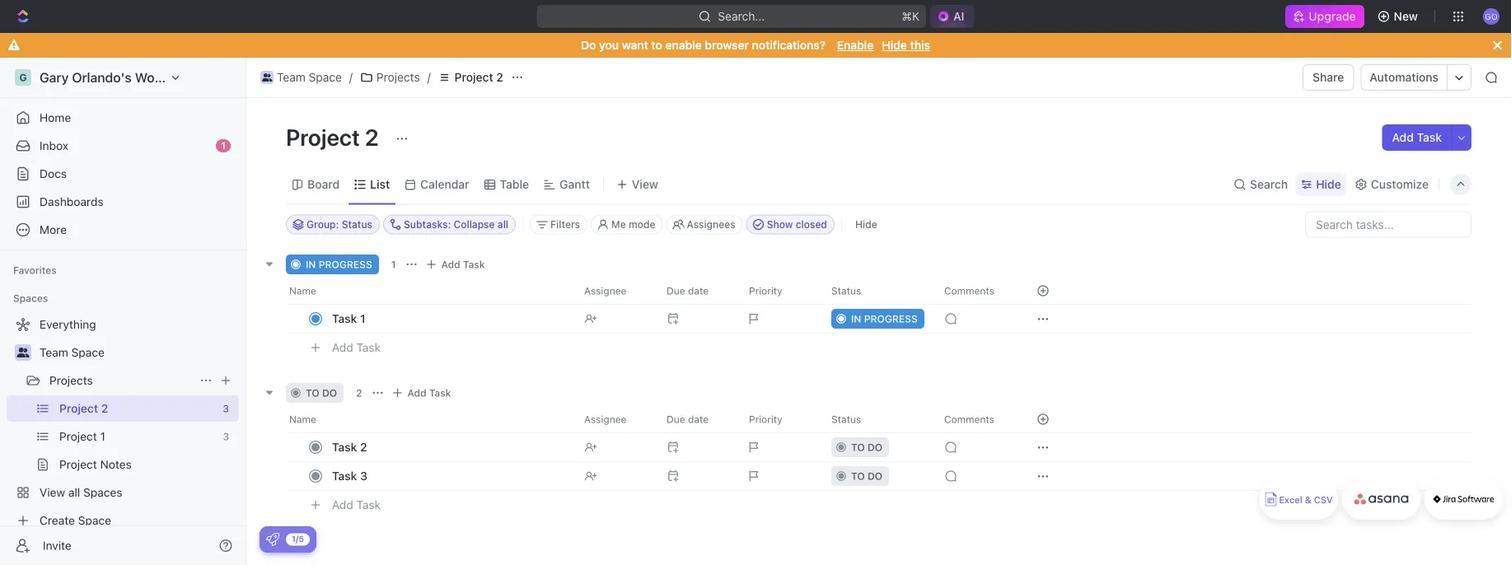 Task type: describe. For each thing, give the bounding box(es) containing it.
browser
[[705, 38, 749, 52]]

name for 2nd 'name' dropdown button from the bottom of the page
[[289, 285, 316, 296]]

do for task 2
[[868, 441, 883, 453]]

excel
[[1279, 495, 1303, 506]]

table
[[500, 178, 529, 191]]

1 vertical spatial spaces
[[83, 486, 122, 499]]

status button for 1
[[822, 277, 935, 304]]

0 horizontal spatial spaces
[[13, 293, 48, 304]]

0 vertical spatial team
[[277, 70, 306, 84]]

task 2 link
[[328, 435, 571, 459]]

inbox
[[40, 139, 68, 152]]

priority for 1
[[749, 285, 783, 296]]

ai
[[954, 9, 965, 23]]

list link
[[367, 173, 390, 196]]

create space link
[[7, 508, 236, 534]]

me mode
[[612, 219, 656, 230]]

comments button for 1
[[935, 277, 1017, 304]]

add down task 3 at the left bottom of the page
[[332, 498, 353, 512]]

add up customize
[[1392, 131, 1414, 144]]

subtasks: collapse all
[[404, 219, 509, 230]]

customize
[[1371, 178, 1429, 191]]

do you want to enable browser notifications? enable hide this
[[581, 38, 930, 52]]

subtasks:
[[404, 219, 451, 230]]

&
[[1305, 495, 1312, 506]]

dashboards
[[40, 195, 104, 209]]

create space
[[40, 514, 111, 527]]

due date for 2
[[667, 413, 709, 425]]

create
[[40, 514, 75, 527]]

date for 2
[[688, 413, 709, 425]]

view button
[[611, 165, 664, 204]]

table link
[[497, 173, 529, 196]]

tree inside sidebar navigation
[[7, 312, 239, 534]]

hide button
[[1297, 173, 1347, 196]]

gantt
[[560, 178, 590, 191]]

view button
[[611, 173, 664, 196]]

docs
[[40, 167, 67, 180]]

task 1 link
[[328, 307, 571, 330]]

share button
[[1303, 64, 1354, 91]]

workspace
[[135, 70, 203, 85]]

task 2
[[332, 440, 367, 454]]

task 3
[[332, 469, 367, 483]]

gary orlando's workspace, , element
[[15, 69, 31, 86]]

1 horizontal spatial all
[[498, 219, 509, 230]]

0 horizontal spatial progress
[[319, 258, 372, 270]]

project notes link
[[59, 452, 236, 478]]

notes
[[100, 458, 132, 471]]

0 horizontal spatial projects link
[[49, 368, 193, 394]]

calendar link
[[417, 173, 469, 196]]

search...
[[718, 9, 765, 23]]

view all spaces link
[[7, 480, 236, 506]]

priority button for 2
[[739, 406, 822, 432]]

calendar
[[420, 178, 469, 191]]

comments button for 2
[[935, 406, 1017, 432]]

user group image inside team space link
[[262, 73, 272, 82]]

csv
[[1314, 495, 1333, 506]]

enable
[[837, 38, 874, 52]]

add task down subtasks: collapse all
[[441, 258, 485, 270]]

in progress button
[[822, 304, 935, 333]]

home
[[40, 111, 71, 124]]

onboarding checklist button element
[[266, 533, 279, 546]]

3 for 1
[[223, 431, 229, 443]]

orlando's
[[72, 70, 132, 85]]

comments for 2
[[944, 413, 995, 425]]

show
[[767, 219, 793, 230]]

in inside dropdown button
[[851, 313, 862, 324]]

priority for 2
[[749, 413, 783, 425]]

share
[[1313, 70, 1345, 84]]

1 name button from the top
[[286, 277, 574, 304]]

0 vertical spatial hide
[[882, 38, 907, 52]]

view for view all spaces
[[40, 486, 65, 499]]

view all spaces
[[40, 486, 122, 499]]

assignees button
[[666, 215, 743, 234]]

1 horizontal spatial project 2 link
[[434, 68, 508, 87]]

3 for 2
[[223, 403, 229, 415]]

0 vertical spatial in progress
[[306, 258, 372, 270]]

status for 1
[[832, 285, 861, 296]]

show closed
[[767, 219, 827, 230]]

home link
[[7, 105, 239, 131]]

customize button
[[1350, 173, 1434, 196]]

closed
[[796, 219, 827, 230]]

want
[[622, 38, 648, 52]]

search button
[[1229, 173, 1293, 196]]

add task button down subtasks: collapse all
[[422, 254, 492, 274]]

dashboards link
[[7, 189, 239, 215]]

board link
[[304, 173, 340, 196]]

group: status
[[307, 219, 373, 230]]

view for view
[[632, 178, 658, 191]]

you
[[599, 38, 619, 52]]

gantt link
[[556, 173, 590, 196]]

due for 2
[[667, 413, 685, 425]]

docs link
[[7, 161, 239, 187]]

hide button
[[849, 215, 884, 234]]

add task button down task 1
[[325, 337, 387, 357]]

2 vertical spatial 3
[[360, 469, 367, 483]]

0 horizontal spatial project 2 link
[[59, 396, 216, 422]]

add task button down task 3 at the left bottom of the page
[[325, 495, 387, 515]]

0 vertical spatial do
[[322, 387, 337, 398]]

ai button
[[931, 5, 975, 28]]

⌘k
[[902, 9, 920, 23]]

add up task 2 link
[[408, 387, 427, 398]]

user group image inside tree
[[17, 348, 29, 358]]

do for task 3
[[868, 470, 883, 482]]

assignee for 1
[[584, 285, 627, 296]]

2 name button from the top
[[286, 406, 574, 432]]

new button
[[1371, 3, 1428, 30]]

excel & csv
[[1279, 495, 1333, 506]]

task 1
[[332, 312, 366, 325]]

gary
[[40, 70, 69, 85]]

1 horizontal spatial projects link
[[356, 68, 424, 87]]

0 vertical spatial team space link
[[256, 68, 346, 87]]

add task down task 3 at the left bottom of the page
[[332, 498, 381, 512]]

favorites button
[[7, 260, 63, 280]]

search
[[1250, 178, 1288, 191]]

upgrade
[[1309, 9, 1356, 23]]



Task type: locate. For each thing, give the bounding box(es) containing it.
1 horizontal spatial view
[[632, 178, 658, 191]]

list
[[370, 178, 390, 191]]

assignee button
[[574, 277, 657, 304], [574, 406, 657, 432]]

view up mode
[[632, 178, 658, 191]]

1 vertical spatial progress
[[864, 313, 918, 324]]

1 vertical spatial team space link
[[40, 340, 236, 366]]

name button up task 2 link
[[286, 406, 574, 432]]

2 vertical spatial hide
[[855, 219, 877, 230]]

hide
[[882, 38, 907, 52], [1316, 178, 1342, 191], [855, 219, 877, 230]]

task inside task 3 link
[[332, 469, 357, 483]]

0 vertical spatial due date button
[[657, 277, 739, 304]]

assignee button for 1
[[574, 277, 657, 304]]

1 horizontal spatial project 2
[[286, 123, 384, 150]]

comments button
[[935, 277, 1017, 304], [935, 406, 1017, 432]]

1 vertical spatial to do
[[851, 441, 883, 453]]

invite
[[43, 539, 72, 553]]

0 vertical spatial all
[[498, 219, 509, 230]]

1 vertical spatial view
[[40, 486, 65, 499]]

filters
[[551, 219, 580, 230]]

3
[[223, 403, 229, 415], [223, 431, 229, 443], [360, 469, 367, 483]]

projects inside sidebar navigation
[[49, 374, 93, 387]]

add
[[1392, 131, 1414, 144], [441, 258, 460, 270], [332, 341, 353, 354], [408, 387, 427, 398], [332, 498, 353, 512]]

2 / from the left
[[427, 70, 431, 84]]

due for 1
[[667, 285, 685, 296]]

1 horizontal spatial projects
[[377, 70, 420, 84]]

1 horizontal spatial team
[[277, 70, 306, 84]]

go
[[1485, 11, 1498, 21]]

/
[[349, 70, 353, 84], [427, 70, 431, 84]]

user group image
[[262, 73, 272, 82], [17, 348, 29, 358]]

0 horizontal spatial in progress
[[306, 258, 372, 270]]

0 horizontal spatial user group image
[[17, 348, 29, 358]]

1 assignee button from the top
[[574, 277, 657, 304]]

progress inside in progress dropdown button
[[864, 313, 918, 324]]

priority button for 1
[[739, 277, 822, 304]]

0 vertical spatial projects
[[377, 70, 420, 84]]

2 comments from the top
[[944, 413, 995, 425]]

status button
[[822, 277, 935, 304], [822, 406, 935, 432]]

1 vertical spatial projects link
[[49, 368, 193, 394]]

this
[[910, 38, 930, 52]]

2 vertical spatial to do
[[851, 470, 883, 482]]

1 horizontal spatial team space link
[[256, 68, 346, 87]]

date for 1
[[688, 285, 709, 296]]

tree containing everything
[[7, 312, 239, 534]]

1 vertical spatial assignee button
[[574, 406, 657, 432]]

0 horizontal spatial team space link
[[40, 340, 236, 366]]

all up create space
[[68, 486, 80, 499]]

0 vertical spatial name
[[289, 285, 316, 296]]

status button for 2
[[822, 406, 935, 432]]

me
[[612, 219, 626, 230]]

0 vertical spatial space
[[309, 70, 342, 84]]

name button
[[286, 277, 574, 304], [286, 406, 574, 432]]

1 vertical spatial comments
[[944, 413, 995, 425]]

view inside tree
[[40, 486, 65, 499]]

project notes
[[59, 458, 132, 471]]

1 horizontal spatial /
[[427, 70, 431, 84]]

1 vertical spatial user group image
[[17, 348, 29, 358]]

onboarding checklist button image
[[266, 533, 279, 546]]

spaces down project notes
[[83, 486, 122, 499]]

2 inside sidebar navigation
[[101, 402, 108, 415]]

enable
[[665, 38, 702, 52]]

due date button for 2
[[657, 406, 739, 432]]

status for 2
[[832, 413, 861, 425]]

0 vertical spatial priority button
[[739, 277, 822, 304]]

2 date from the top
[[688, 413, 709, 425]]

to do button for task 2
[[822, 432, 935, 462]]

0 horizontal spatial project 2
[[59, 402, 108, 415]]

1 comments from the top
[[944, 285, 995, 296]]

task
[[1417, 131, 1442, 144], [463, 258, 485, 270], [332, 312, 357, 325], [356, 341, 381, 354], [429, 387, 451, 398], [332, 440, 357, 454], [332, 469, 357, 483], [356, 498, 381, 512]]

priority
[[749, 285, 783, 296], [749, 413, 783, 425]]

1 vertical spatial priority button
[[739, 406, 822, 432]]

2 status button from the top
[[822, 406, 935, 432]]

1 assignee from the top
[[584, 285, 627, 296]]

g
[[19, 72, 27, 83]]

0 vertical spatial status
[[342, 219, 373, 230]]

task inside task 1 link
[[332, 312, 357, 325]]

name for second 'name' dropdown button from the top
[[289, 413, 316, 425]]

2 vertical spatial project 2
[[59, 402, 108, 415]]

1 vertical spatial project 2
[[286, 123, 384, 150]]

to do button
[[822, 432, 935, 462], [822, 461, 935, 491]]

to do button for task 3
[[822, 461, 935, 491]]

do
[[322, 387, 337, 398], [868, 441, 883, 453], [868, 470, 883, 482]]

1
[[221, 140, 226, 151], [391, 258, 396, 270], [360, 312, 366, 325], [100, 430, 105, 443]]

0 horizontal spatial in
[[306, 258, 316, 270]]

project
[[455, 70, 493, 84], [286, 123, 360, 150], [59, 402, 98, 415], [59, 430, 97, 443], [59, 458, 97, 471]]

0 vertical spatial 3
[[223, 403, 229, 415]]

go button
[[1479, 3, 1505, 30]]

1 vertical spatial team
[[40, 346, 68, 359]]

0 vertical spatial assignee
[[584, 285, 627, 296]]

0 vertical spatial project 2
[[455, 70, 504, 84]]

2 priority from the top
[[749, 413, 783, 425]]

2 name from the top
[[289, 413, 316, 425]]

0 horizontal spatial hide
[[855, 219, 877, 230]]

everything link
[[7, 312, 236, 338]]

all right collapse at the top left of the page
[[498, 219, 509, 230]]

2 due from the top
[[667, 413, 685, 425]]

notifications?
[[752, 38, 826, 52]]

1 vertical spatial assignee
[[584, 413, 627, 425]]

2 vertical spatial do
[[868, 470, 883, 482]]

board
[[307, 178, 340, 191]]

2 vertical spatial status
[[832, 413, 861, 425]]

1 horizontal spatial hide
[[882, 38, 907, 52]]

1 vertical spatial name button
[[286, 406, 574, 432]]

2 comments button from the top
[[935, 406, 1017, 432]]

collapse
[[454, 219, 495, 230]]

project 2
[[455, 70, 504, 84], [286, 123, 384, 150], [59, 402, 108, 415]]

0 vertical spatial due date
[[667, 285, 709, 296]]

show closed button
[[746, 215, 835, 234]]

1 name from the top
[[289, 285, 316, 296]]

due date
[[667, 285, 709, 296], [667, 413, 709, 425]]

add down subtasks: collapse all
[[441, 258, 460, 270]]

1 date from the top
[[688, 285, 709, 296]]

Search tasks... text field
[[1306, 212, 1471, 237]]

1 / from the left
[[349, 70, 353, 84]]

1 priority from the top
[[749, 285, 783, 296]]

1 vertical spatial due date button
[[657, 406, 739, 432]]

0 horizontal spatial /
[[349, 70, 353, 84]]

add task button
[[1383, 124, 1452, 151], [422, 254, 492, 274], [325, 337, 387, 357], [388, 383, 458, 403], [325, 495, 387, 515]]

1 vertical spatial name
[[289, 413, 316, 425]]

2 due date from the top
[[667, 413, 709, 425]]

excel & csv link
[[1260, 479, 1338, 520]]

add task button up customize
[[1383, 124, 1452, 151]]

hide right search
[[1316, 178, 1342, 191]]

2 priority button from the top
[[739, 406, 822, 432]]

comments for 1
[[944, 285, 995, 296]]

1 vertical spatial do
[[868, 441, 883, 453]]

0 vertical spatial spaces
[[13, 293, 48, 304]]

project 1 link
[[59, 424, 216, 450]]

1 vertical spatial priority
[[749, 413, 783, 425]]

2 horizontal spatial hide
[[1316, 178, 1342, 191]]

1 vertical spatial status button
[[822, 406, 935, 432]]

group:
[[307, 219, 339, 230]]

space inside 'create space' link
[[78, 514, 111, 527]]

task 3 link
[[328, 464, 571, 488]]

1 vertical spatial date
[[688, 413, 709, 425]]

projects
[[377, 70, 420, 84], [49, 374, 93, 387]]

0 vertical spatial to do
[[306, 387, 337, 398]]

0 vertical spatial team space
[[277, 70, 342, 84]]

1 due from the top
[[667, 285, 685, 296]]

new
[[1394, 9, 1418, 23]]

task inside task 2 link
[[332, 440, 357, 454]]

me mode button
[[591, 215, 663, 234]]

0 vertical spatial status button
[[822, 277, 935, 304]]

automations
[[1370, 70, 1439, 84]]

0 vertical spatial project 2 link
[[434, 68, 508, 87]]

1 horizontal spatial user group image
[[262, 73, 272, 82]]

filters button
[[530, 215, 588, 234]]

1 vertical spatial due date
[[667, 413, 709, 425]]

assignee for 2
[[584, 413, 627, 425]]

1 vertical spatial space
[[71, 346, 105, 359]]

in progress inside dropdown button
[[851, 313, 918, 324]]

1 horizontal spatial spaces
[[83, 486, 122, 499]]

0 horizontal spatial view
[[40, 486, 65, 499]]

favorites
[[13, 265, 57, 276]]

in
[[306, 258, 316, 270], [851, 313, 862, 324]]

1/5
[[292, 534, 304, 544]]

team space inside sidebar navigation
[[40, 346, 105, 359]]

1 vertical spatial in progress
[[851, 313, 918, 324]]

status
[[342, 219, 373, 230], [832, 285, 861, 296], [832, 413, 861, 425]]

1 vertical spatial all
[[68, 486, 80, 499]]

view inside button
[[632, 178, 658, 191]]

0 vertical spatial comments
[[944, 285, 995, 296]]

1 status button from the top
[[822, 277, 935, 304]]

automations button
[[1362, 65, 1447, 90]]

0 vertical spatial comments button
[[935, 277, 1017, 304]]

to
[[651, 38, 662, 52], [306, 387, 320, 398], [851, 441, 865, 453], [851, 470, 865, 482]]

1 vertical spatial comments button
[[935, 406, 1017, 432]]

name button up task 1 link
[[286, 277, 574, 304]]

hide left this
[[882, 38, 907, 52]]

to do
[[306, 387, 337, 398], [851, 441, 883, 453], [851, 470, 883, 482]]

1 priority button from the top
[[739, 277, 822, 304]]

1 vertical spatial status
[[832, 285, 861, 296]]

0 horizontal spatial projects
[[49, 374, 93, 387]]

team space
[[277, 70, 342, 84], [40, 346, 105, 359]]

assignee
[[584, 285, 627, 296], [584, 413, 627, 425]]

0 vertical spatial assignee button
[[574, 277, 657, 304]]

due
[[667, 285, 685, 296], [667, 413, 685, 425]]

2 due date button from the top
[[657, 406, 739, 432]]

0 horizontal spatial team space
[[40, 346, 105, 359]]

add task down task 1
[[332, 341, 381, 354]]

assignee button for 2
[[574, 406, 657, 432]]

1 horizontal spatial in progress
[[851, 313, 918, 324]]

tree
[[7, 312, 239, 534]]

project 2 link
[[434, 68, 508, 87], [59, 396, 216, 422]]

add task button up task 2 link
[[388, 383, 458, 403]]

mode
[[629, 219, 656, 230]]

due date button for 1
[[657, 277, 739, 304]]

team space link
[[256, 68, 346, 87], [40, 340, 236, 366]]

all inside sidebar navigation
[[68, 486, 80, 499]]

due date for 1
[[667, 285, 709, 296]]

comments
[[944, 285, 995, 296], [944, 413, 995, 425]]

0 vertical spatial priority
[[749, 285, 783, 296]]

0 horizontal spatial all
[[68, 486, 80, 499]]

0 vertical spatial view
[[632, 178, 658, 191]]

1 horizontal spatial team space
[[277, 70, 342, 84]]

1 horizontal spatial progress
[[864, 313, 918, 324]]

do
[[581, 38, 596, 52]]

add down task 1
[[332, 341, 353, 354]]

0 vertical spatial name button
[[286, 277, 574, 304]]

1 due date button from the top
[[657, 277, 739, 304]]

to do for task 3
[[851, 470, 883, 482]]

projects link
[[356, 68, 424, 87], [49, 368, 193, 394]]

hide right closed
[[855, 219, 877, 230]]

0 vertical spatial user group image
[[262, 73, 272, 82]]

0 vertical spatial progress
[[319, 258, 372, 270]]

assignees
[[687, 219, 736, 230]]

2 horizontal spatial project 2
[[455, 70, 504, 84]]

in progress
[[306, 258, 372, 270], [851, 313, 918, 324]]

1 comments button from the top
[[935, 277, 1017, 304]]

team inside sidebar navigation
[[40, 346, 68, 359]]

upgrade link
[[1286, 5, 1364, 28]]

1 vertical spatial project 2 link
[[59, 396, 216, 422]]

everything
[[40, 318, 96, 331]]

2 to do button from the top
[[822, 461, 935, 491]]

hide inside button
[[855, 219, 877, 230]]

1 vertical spatial in
[[851, 313, 862, 324]]

due date button
[[657, 277, 739, 304], [657, 406, 739, 432]]

1 vertical spatial 3
[[223, 431, 229, 443]]

priority button
[[739, 277, 822, 304], [739, 406, 822, 432]]

gary orlando's workspace
[[40, 70, 203, 85]]

sidebar navigation
[[0, 58, 250, 565]]

name
[[289, 285, 316, 296], [289, 413, 316, 425]]

1 to do button from the top
[[822, 432, 935, 462]]

spaces down the favorites button
[[13, 293, 48, 304]]

add task up customize
[[1392, 131, 1442, 144]]

more
[[40, 223, 67, 237]]

more button
[[7, 217, 239, 243]]

1 vertical spatial due
[[667, 413, 685, 425]]

project 2 inside sidebar navigation
[[59, 402, 108, 415]]

all
[[498, 219, 509, 230], [68, 486, 80, 499]]

0 vertical spatial due
[[667, 285, 685, 296]]

project 1
[[59, 430, 105, 443]]

2 assignee from the top
[[584, 413, 627, 425]]

2 assignee button from the top
[[574, 406, 657, 432]]

hide inside dropdown button
[[1316, 178, 1342, 191]]

0 vertical spatial projects link
[[356, 68, 424, 87]]

to do for task 2
[[851, 441, 883, 453]]

add task up task 2 link
[[408, 387, 451, 398]]

1 vertical spatial projects
[[49, 374, 93, 387]]

view up create
[[40, 486, 65, 499]]

1 due date from the top
[[667, 285, 709, 296]]



Task type: vqa. For each thing, say whether or not it's contained in the screenshot.
fourth Set priority "image" from the top of the page
no



